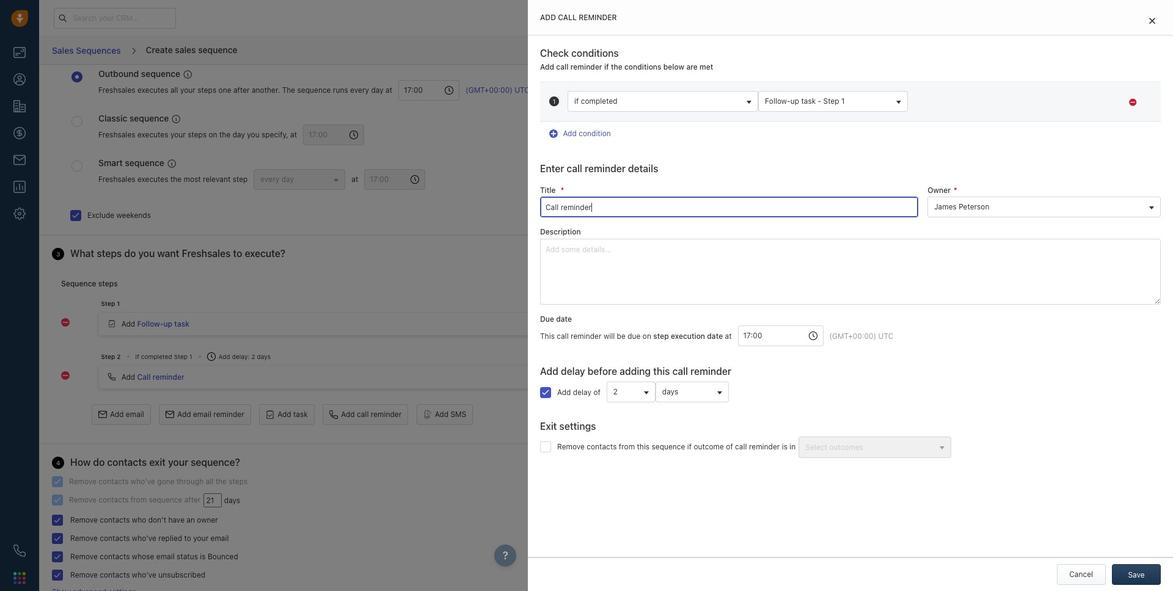 Task type: describe. For each thing, give the bounding box(es) containing it.
add email button
[[92, 405, 151, 425]]

james peterson button
[[928, 197, 1161, 218]]

if up call
[[135, 353, 139, 360]]

1 vertical spatial step
[[233, 175, 248, 184]]

completed for if completed
[[581, 97, 618, 106]]

1 vertical spatial 1
[[117, 300, 120, 307]]

sequence steps
[[61, 279, 118, 288]]

1 horizontal spatial (gmt+00:00)
[[830, 332, 876, 341]]

up inside button
[[791, 97, 799, 106]]

freshsales for outbound
[[98, 86, 135, 95]]

step down step 1
[[101, 353, 115, 360]]

due
[[540, 314, 554, 324]]

1 vertical spatial this
[[637, 442, 650, 451]]

<span class=" ">sales reps can use this for prospecting and account-based selling e.g. following up with event attendees</span> image
[[167, 159, 176, 168]]

one
[[219, 86, 231, 95]]

1 horizontal spatial on
[[643, 332, 651, 341]]

remove for remove contacts who've replied to your email
[[70, 534, 98, 543]]

task,
[[1019, 109, 1036, 118]]

0 vertical spatial task
[[801, 97, 816, 106]]

nurture
[[1093, 99, 1118, 108]]

up,
[[1013, 120, 1024, 129]]

remove contacts who don't have an owner
[[70, 516, 218, 525]]

replied
[[158, 534, 182, 543]]

0 vertical spatial days
[[257, 353, 271, 360]]

delay for of
[[573, 388, 592, 397]]

1 horizontal spatial of
[[726, 442, 733, 451]]

cancel
[[1070, 570, 1093, 579]]

steps up sequence steps
[[97, 248, 122, 259]]

at right the specify,
[[290, 130, 297, 139]]

step 2
[[101, 353, 121, 360]]

0 horizontal spatial a
[[903, 99, 908, 108]]

1 vertical spatial is
[[782, 442, 788, 451]]

the
[[282, 86, 295, 95]]

due date
[[540, 314, 572, 324]]

sms
[[451, 410, 466, 419]]

1 horizontal spatial add call reminder
[[540, 13, 617, 22]]

add email reminder
[[177, 410, 244, 419]]

description
[[540, 228, 581, 237]]

contacts for remove contacts who've unsubscribed
[[100, 571, 130, 580]]

if left outcome
[[687, 442, 692, 451]]

for
[[903, 130, 912, 139]]

1 reminder, from the left
[[1052, 109, 1084, 118]]

the down the sequence?
[[216, 477, 227, 486]]

remove contacts who've replied to your email
[[70, 534, 229, 543]]

what for what steps do you want freshsales to execute?
[[70, 248, 94, 259]]

0 horizontal spatial after
[[184, 496, 201, 505]]

set
[[1061, 99, 1071, 108]]

enter call reminder details
[[540, 163, 658, 174]]

sequence down create
[[141, 68, 180, 79]]

1 vertical spatial follow-
[[137, 319, 163, 329]]

0 horizontal spatial you
[[138, 248, 155, 259]]

most
[[184, 175, 201, 184]]

1 horizontal spatial 2
[[251, 353, 255, 360]]

call inside check conditions add call reminder if the conditions below are met
[[556, 62, 569, 72]]

a sales sequence is a series of steps you can set up to nurture contacts in the crm. a step can be an email, task, call reminder, email reminder, or sms. once your steps are lined up, the crm executes them automatically for you.
[[903, 99, 1159, 139]]

email down replied
[[156, 553, 175, 562]]

your down owner
[[193, 534, 209, 543]]

follow- inside button
[[765, 97, 791, 106]]

are inside check conditions add call reminder if the conditions below are met
[[687, 62, 698, 72]]

add task
[[278, 410, 308, 419]]

the down the one
[[219, 130, 231, 139]]

exit settings
[[540, 421, 596, 432]]

0 horizontal spatial is
[[200, 553, 206, 562]]

sales for create
[[175, 44, 196, 55]]

1 horizontal spatial a
[[937, 109, 941, 118]]

your inside a sales sequence is a series of steps you can set up to nurture contacts in the crm. a step can be an email, task, call reminder, email reminder, or sms. once your steps are lined up, the crm executes them automatically for you.
[[943, 120, 958, 129]]

settings
[[559, 421, 596, 432]]

0 vertical spatial do
[[124, 248, 136, 259]]

from for sequence
[[131, 496, 147, 505]]

1 vertical spatial can
[[961, 109, 973, 118]]

outbound sequence
[[98, 68, 180, 79]]

1 horizontal spatial task
[[293, 410, 308, 419]]

who've for replied
[[132, 534, 156, 543]]

will
[[604, 332, 615, 341]]

days button
[[656, 382, 729, 403]]

contacts for remove contacts who've gone through all the steps
[[99, 477, 129, 486]]

steps down the sequence?
[[229, 477, 248, 486]]

sequence left outcome
[[652, 442, 685, 451]]

execute?
[[245, 248, 285, 259]]

if completed
[[574, 97, 618, 106]]

or
[[1141, 109, 1148, 118]]

what are sales sequences?
[[903, 78, 1013, 88]]

remove for remove contacts from sequence after
[[69, 496, 97, 505]]

sequence inside a sales sequence is a series of steps you can set up to nurture contacts in the crm. a step can be an email, task, call reminder, email reminder, or sms. once your steps are lined up, the crm executes them automatically for you.
[[929, 99, 963, 108]]

days inside button
[[662, 387, 678, 396]]

0 vertical spatial on
[[209, 130, 217, 139]]

you inside a sales sequence is a series of steps you can set up to nurture contacts in the crm. a step can be an email, task, call reminder, email reminder, or sms. once your steps are lined up, the crm executes them automatically for you.
[[1032, 99, 1044, 108]]

0 horizontal spatial (gmt+00:00) utc
[[466, 86, 530, 95]]

what steps do you want freshsales to execute?
[[70, 248, 285, 259]]

from for this
[[619, 442, 635, 451]]

0 vertical spatial date
[[556, 314, 572, 324]]

Enter title of task text field
[[540, 197, 919, 218]]

sales for a
[[910, 99, 927, 108]]

1 vertical spatial are
[[926, 78, 939, 88]]

1 vertical spatial of
[[594, 388, 601, 397]]

reminder right outcome
[[749, 442, 780, 451]]

your right the exit
[[168, 457, 188, 468]]

add email
[[110, 410, 144, 419]]

steps left the one
[[198, 86, 216, 95]]

your down <span class=" ">sales reps can use this for traditional drip campaigns e.g. reengaging with cold prospects</span> image
[[180, 86, 196, 95]]

smart
[[98, 157, 123, 168]]

adding
[[620, 366, 651, 377]]

them
[[1091, 120, 1108, 129]]

owner
[[197, 516, 218, 525]]

1 horizontal spatial date
[[707, 332, 723, 341]]

unsubscribed
[[158, 571, 205, 580]]

met
[[700, 62, 713, 72]]

1 vertical spatial utc
[[879, 332, 894, 341]]

contacts inside a sales sequence is a series of steps you can set up to nurture contacts in the crm. a step can be an email, task, call reminder, email reminder, or sms. once your steps are lined up, the crm executes them automatically for you.
[[1121, 99, 1151, 108]]

1 vertical spatial you
[[247, 130, 260, 139]]

step up call reminder link
[[174, 353, 188, 360]]

freshsales for classic
[[98, 130, 135, 139]]

-
[[818, 97, 821, 106]]

2 horizontal spatial sales
[[941, 78, 962, 88]]

remove contacts from sequence after
[[69, 496, 201, 505]]

peterson
[[959, 203, 990, 212]]

steps up most
[[188, 130, 207, 139]]

create sales sequence
[[146, 44, 237, 55]]

exclude
[[87, 211, 114, 220]]

of inside a sales sequence is a series of steps you can set up to nurture contacts in the crm. a step can be an email, task, call reminder, email reminder, or sms. once your steps are lined up, the crm executes them automatically for you.
[[1002, 99, 1009, 108]]

0 horizontal spatial up
[[163, 319, 172, 329]]

to inside a sales sequence is a series of steps you can set up to nurture contacts in the crm. a step can be an email, task, call reminder, email reminder, or sms. once your steps are lined up, the crm executes them automatically for you.
[[1084, 99, 1091, 108]]

runs
[[333, 86, 348, 95]]

dialog containing check conditions
[[528, 0, 1173, 592]]

owner
[[928, 186, 951, 195]]

whose
[[132, 553, 154, 562]]

1 vertical spatial conditions
[[625, 62, 662, 72]]

add condition
[[563, 129, 611, 138]]

1 horizontal spatial after
[[233, 86, 250, 95]]

Search your CRM... text field
[[54, 8, 176, 28]]

classic
[[98, 113, 127, 123]]

want
[[157, 248, 179, 259]]

0 horizontal spatial an
[[187, 516, 195, 525]]

series
[[979, 99, 1000, 108]]

gone
[[157, 477, 175, 486]]

Add some details... text field
[[540, 239, 1161, 305]]

close image
[[1150, 17, 1156, 24]]

lined
[[994, 120, 1011, 129]]

freshsales executes the most relevant step
[[98, 175, 248, 184]]

0 horizontal spatial in
[[790, 442, 796, 451]]

before
[[588, 366, 617, 377]]

reminder inside check conditions add call reminder if the conditions below are met
[[571, 62, 602, 72]]

reminder down 'if completed step 1'
[[153, 373, 184, 382]]

check
[[540, 48, 569, 59]]

0 horizontal spatial days
[[224, 496, 240, 505]]

classic sequence
[[98, 113, 169, 123]]

add call reminder
[[121, 373, 184, 382]]

follow-up task - step 1 button
[[758, 91, 908, 112]]

remove for remove contacts who've gone through all the steps
[[69, 477, 97, 486]]

remove contacts whose email status is bounced
[[70, 553, 238, 562]]

steps up task,
[[1011, 99, 1030, 108]]

0 vertical spatial this
[[653, 366, 670, 377]]

call inside a sales sequence is a series of steps you can set up to nurture contacts in the crm. a step can be an email, task, call reminder, email reminder, or sms. once your steps are lined up, the crm executes them automatically for you.
[[1038, 109, 1049, 118]]

the down task,
[[1026, 120, 1037, 129]]

minus filled image
[[1129, 98, 1137, 107]]

contacts for remove contacts who've replied to your email
[[100, 534, 130, 543]]

remove for remove contacts whose email status is bounced
[[70, 553, 98, 562]]

1 vertical spatial to
[[233, 248, 242, 259]]

below
[[664, 62, 685, 72]]

0 horizontal spatial task
[[174, 319, 189, 329]]

who've for unsubscribed
[[132, 571, 156, 580]]

weekends
[[116, 211, 151, 220]]

the up sms.
[[903, 109, 914, 118]]

every inside button
[[261, 174, 280, 184]]

delay for :
[[232, 353, 248, 360]]

step down sequence steps
[[101, 300, 115, 307]]

sales sequences link
[[51, 41, 121, 60]]

completed for if completed step 1
[[141, 353, 172, 360]]

sequence left <span class=" ">sales reps can use this for weekly check-ins with leads and to run renewal campaigns e.g. renewing a contract</span> image
[[130, 113, 169, 123]]

your down <span class=" ">sales reps can use this for weekly check-ins with leads and to run renewal campaigns e.g. renewing a contract</span> image
[[170, 130, 186, 139]]

at right runs
[[386, 86, 392, 95]]

due
[[628, 332, 641, 341]]

1 vertical spatial do
[[93, 457, 105, 468]]

email inside button
[[126, 410, 144, 419]]

who've for gone
[[131, 477, 155, 486]]

outbound
[[98, 68, 139, 79]]

contacts for remove contacts from this sequence if outcome of call reminder is in
[[587, 442, 617, 451]]

sequence?
[[191, 457, 240, 468]]

cancel button
[[1057, 565, 1106, 585]]

0 horizontal spatial to
[[184, 534, 191, 543]]

freshsales executes your steps on the day you specify, at
[[98, 130, 297, 139]]

sales
[[52, 45, 74, 55]]

add delay before adding this call reminder
[[540, 366, 732, 377]]

contacts for remove contacts who don't have an owner
[[100, 516, 130, 525]]

1 horizontal spatial every
[[350, 86, 369, 95]]

2 vertical spatial step
[[653, 332, 669, 341]]

specify,
[[262, 130, 288, 139]]

enter
[[540, 163, 564, 174]]

steps up step 1
[[98, 279, 118, 288]]

0 horizontal spatial conditions
[[572, 48, 619, 59]]

email up bounced
[[211, 534, 229, 543]]

sequences?
[[964, 78, 1013, 88]]

reminder up the sequence?
[[213, 410, 244, 419]]

0 vertical spatial can
[[1046, 99, 1059, 108]]

don't
[[148, 516, 166, 525]]

at right every day button
[[352, 175, 358, 184]]

0 horizontal spatial utc
[[515, 86, 530, 95]]

executes for smart sequence
[[137, 175, 168, 184]]

freshsales right want
[[182, 248, 231, 259]]



Task type: locate. For each thing, give the bounding box(es) containing it.
add call reminder inside button
[[341, 410, 402, 419]]

0 horizontal spatial date
[[556, 314, 572, 324]]

email inside a sales sequence is a series of steps you can set up to nurture contacts in the crm. a step can be an email, task, call reminder, email reminder, or sms. once your steps are lined up, the crm executes them automatically for you.
[[1086, 109, 1104, 118]]

0 vertical spatial all
[[170, 86, 178, 95]]

smart sequence
[[98, 157, 164, 168]]

0 horizontal spatial completed
[[141, 353, 172, 360]]

at
[[386, 86, 392, 95], [290, 130, 297, 139], [352, 175, 358, 184], [725, 332, 732, 341]]

remove
[[557, 442, 585, 451], [69, 477, 97, 486], [69, 496, 97, 505], [70, 516, 98, 525], [70, 534, 98, 543], [70, 553, 98, 562], [70, 571, 98, 580]]

0 horizontal spatial day
[[233, 130, 245, 139]]

2 horizontal spatial is
[[965, 99, 971, 108]]

1 horizontal spatial in
[[1153, 99, 1159, 108]]

email up the sequence?
[[193, 410, 211, 419]]

reminder down the condition
[[585, 163, 626, 174]]

0 vertical spatial delay
[[232, 353, 248, 360]]

reminder, down the set
[[1052, 109, 1084, 118]]

sales up <span class=" ">sales reps can use this for traditional drip campaigns e.g. reengaging with cold prospects</span> image
[[175, 44, 196, 55]]

freshworks switcher image
[[13, 572, 26, 585]]

freshsales
[[98, 86, 135, 95], [98, 130, 135, 139], [98, 175, 135, 184], [182, 248, 231, 259]]

1 vertical spatial days
[[662, 387, 678, 396]]

0 horizontal spatial what
[[70, 248, 94, 259]]

remove for remove contacts who don't have an owner
[[70, 516, 98, 525]]

step 1
[[101, 300, 120, 307]]

1 inside button
[[842, 97, 845, 106]]

after right the one
[[233, 86, 250, 95]]

executes down the classic sequence
[[137, 130, 168, 139]]

who've down whose in the bottom left of the page
[[132, 571, 156, 580]]

completed inside button
[[581, 97, 618, 106]]

contacts inside dialog
[[587, 442, 617, 451]]

add follow-up task
[[121, 319, 189, 329]]

Select outcomes search field
[[803, 441, 936, 454]]

conditions right check
[[572, 48, 619, 59]]

0 horizontal spatial be
[[617, 332, 626, 341]]

details
[[628, 163, 658, 174]]

remove contacts who've unsubscribed
[[70, 571, 205, 580]]

from up who
[[131, 496, 147, 505]]

this
[[540, 332, 555, 341]]

1 horizontal spatial all
[[206, 477, 213, 486]]

who've down remove contacts who don't have an owner
[[132, 534, 156, 543]]

up up 'if completed step 1'
[[163, 319, 172, 329]]

2 vertical spatial delay
[[573, 388, 592, 397]]

the left most
[[170, 175, 182, 184]]

sales inside a sales sequence is a series of steps you can set up to nurture contacts in the crm. a step can be an email, task, call reminder, email reminder, or sms. once your steps are lined up, the crm executes them automatically for you.
[[910, 99, 927, 108]]

0 horizontal spatial add call reminder
[[341, 410, 402, 419]]

who've
[[131, 477, 155, 486], [132, 534, 156, 543], [132, 571, 156, 580]]

you up task,
[[1032, 99, 1044, 108]]

a up once
[[937, 109, 941, 118]]

sequences
[[76, 45, 121, 55]]

2 vertical spatial who've
[[132, 571, 156, 580]]

what right 3
[[70, 248, 94, 259]]

:
[[248, 353, 250, 360]]

how do contacts exit your sequence?
[[70, 457, 240, 468]]

1 horizontal spatial do
[[124, 248, 136, 259]]

1 horizontal spatial conditions
[[625, 62, 662, 72]]

be
[[975, 109, 984, 118], [617, 332, 626, 341]]

add inside button
[[110, 410, 124, 419]]

1 horizontal spatial (gmt+00:00) utc
[[830, 332, 894, 341]]

from
[[619, 442, 635, 451], [131, 496, 147, 505]]

how
[[70, 457, 91, 468]]

add condition link
[[549, 120, 611, 138]]

2 horizontal spatial step
[[944, 109, 959, 118]]

step right crm.
[[944, 109, 959, 118]]

day down the specify,
[[282, 174, 294, 184]]

every day button
[[254, 169, 346, 190]]

1 vertical spatial every
[[261, 174, 280, 184]]

2 vertical spatial 1
[[189, 353, 192, 360]]

1 right -
[[842, 97, 845, 106]]

call
[[137, 373, 151, 382]]

up inside a sales sequence is a series of steps you can set up to nurture contacts in the crm. a step can be an email, task, call reminder, email reminder, or sms. once your steps are lined up, the crm executes them automatically for you.
[[1073, 99, 1082, 108]]

4
[[56, 460, 60, 467]]

is
[[965, 99, 971, 108], [782, 442, 788, 451], [200, 553, 206, 562]]

step right -
[[824, 97, 839, 106]]

2 horizontal spatial you
[[1032, 99, 1044, 108]]

1 vertical spatial who've
[[132, 534, 156, 543]]

phone element
[[7, 539, 32, 563]]

2 left 'if completed step 1'
[[117, 353, 121, 360]]

1 vertical spatial add call reminder
[[341, 410, 402, 419]]

james
[[934, 203, 957, 212]]

contacts for remove contacts whose email status is bounced
[[100, 553, 130, 562]]

on
[[209, 130, 217, 139], [643, 332, 651, 341]]

if completed step 1
[[135, 353, 192, 360]]

if up if completed
[[604, 62, 609, 72]]

step right relevant
[[233, 175, 248, 184]]

reminder up check conditions add call reminder if the conditions below are met
[[579, 13, 617, 22]]

add sms button
[[417, 405, 473, 425]]

conditions
[[572, 48, 619, 59], [625, 62, 662, 72]]

sequence left <span class=" ">sales reps can use this for prospecting and account-based selling e.g. following up with event attendees</span> image
[[125, 157, 164, 168]]

crm
[[1039, 120, 1055, 129]]

executes inside a sales sequence is a series of steps you can set up to nurture contacts in the crm. a step can be an email, task, call reminder, email reminder, or sms. once your steps are lined up, the crm executes them automatically for you.
[[1058, 120, 1088, 129]]

0 horizontal spatial step
[[233, 175, 248, 184]]

day inside button
[[282, 174, 294, 184]]

phone image
[[13, 545, 26, 557]]

up right the set
[[1073, 99, 1082, 108]]

add sms
[[435, 410, 466, 419]]

be right will
[[617, 332, 626, 341]]

follow- up 'if completed step 1'
[[137, 319, 163, 329]]

1 vertical spatial on
[[643, 332, 651, 341]]

follow-up task - step 1
[[765, 97, 845, 106]]

a up sms.
[[903, 99, 908, 108]]

2 horizontal spatial to
[[1084, 99, 1091, 108]]

freshsales executes all your steps one after another. the sequence runs every day at
[[98, 86, 392, 95]]

delay
[[232, 353, 248, 360], [561, 366, 585, 377], [573, 388, 592, 397]]

remove for remove contacts from this sequence if outcome of call reminder is in
[[557, 442, 585, 451]]

0 horizontal spatial every
[[261, 174, 280, 184]]

date right execution
[[707, 332, 723, 341]]

0 horizontal spatial do
[[93, 457, 105, 468]]

james peterson
[[934, 203, 990, 212]]

1 horizontal spatial utc
[[879, 332, 894, 341]]

add call reminder
[[540, 13, 617, 22], [341, 410, 402, 419]]

this
[[653, 366, 670, 377], [637, 442, 650, 451]]

if up "add condition" link on the top of the page
[[574, 97, 579, 106]]

if completed button
[[568, 91, 758, 112]]

are inside a sales sequence is a series of steps you can set up to nurture contacts in the crm. a step can be an email, task, call reminder, email reminder, or sms. once your steps are lined up, the crm executes them automatically for you.
[[981, 120, 992, 129]]

sales sequences
[[52, 45, 121, 55]]

sales
[[175, 44, 196, 55], [941, 78, 962, 88], [910, 99, 927, 108]]

condition
[[579, 129, 611, 138]]

day
[[371, 86, 384, 95], [233, 130, 245, 139], [282, 174, 294, 184]]

freshsales down outbound
[[98, 86, 135, 95]]

0 horizontal spatial follow-
[[137, 319, 163, 329]]

2 horizontal spatial of
[[1002, 99, 1009, 108]]

add email reminder button
[[159, 405, 251, 425]]

what for what are sales sequences?
[[903, 78, 924, 88]]

1 horizontal spatial 1
[[189, 353, 192, 360]]

steps down a
[[960, 120, 979, 129]]

1 horizontal spatial follow-
[[765, 97, 791, 106]]

day right runs
[[371, 86, 384, 95]]

dialog
[[528, 0, 1173, 592]]

the up if completed
[[611, 62, 623, 72]]

are left lined at the top right of the page
[[981, 120, 992, 129]]

0 vertical spatial what
[[903, 78, 924, 88]]

1 vertical spatial (gmt+00:00) utc
[[830, 332, 894, 341]]

contacts left the exit
[[107, 457, 147, 468]]

on up relevant
[[209, 130, 217, 139]]

1 horizontal spatial to
[[233, 248, 242, 259]]

is inside a sales sequence is a series of steps you can set up to nurture contacts in the crm. a step can be an email, task, call reminder, email reminder, or sms. once your steps are lined up, the crm executes them automatically for you.
[[965, 99, 971, 108]]

0 vertical spatial be
[[975, 109, 984, 118]]

crm.
[[916, 109, 934, 118]]

0 horizontal spatial 1
[[117, 300, 120, 307]]

this call reminder will be due on step execution date at
[[540, 332, 732, 341]]

2 inside the 2 button
[[613, 387, 618, 396]]

sequence right "the"
[[297, 86, 331, 95]]

this down the 2 button
[[637, 442, 650, 451]]

follow- left -
[[765, 97, 791, 106]]

remove contacts who've gone through all the steps
[[69, 477, 248, 486]]

3
[[56, 250, 60, 258]]

sales left sequences?
[[941, 78, 962, 88]]

days right the 2 button
[[662, 387, 678, 396]]

0 vertical spatial step
[[944, 109, 959, 118]]

1 vertical spatial a
[[937, 109, 941, 118]]

sms.
[[903, 120, 921, 129]]

2 vertical spatial task
[[293, 410, 308, 419]]

delay for before
[[561, 366, 585, 377]]

0 vertical spatial follow-
[[765, 97, 791, 106]]

executes for classic sequence
[[137, 130, 168, 139]]

all up <span class=" ">sales reps can use this for weekly check-ins with leads and to run renewal campaigns e.g. renewing a contract</span> image
[[170, 86, 178, 95]]

add delay : 2 days
[[219, 353, 271, 360]]

sequence down gone
[[149, 496, 182, 505]]

executes down the set
[[1058, 120, 1088, 129]]

status
[[177, 553, 198, 562]]

step inside button
[[824, 97, 839, 106]]

None text field
[[738, 326, 823, 346], [204, 494, 222, 508], [738, 326, 823, 346], [204, 494, 222, 508]]

the inside check conditions add call reminder if the conditions below are met
[[611, 62, 623, 72]]

freshsales for smart
[[98, 175, 135, 184]]

reminder, up automatically
[[1106, 109, 1139, 118]]

an inside a sales sequence is a series of steps you can set up to nurture contacts in the crm. a step can be an email, task, call reminder, email reminder, or sms. once your steps are lined up, the crm executes them automatically for you.
[[986, 109, 994, 118]]

contacts down settings
[[587, 442, 617, 451]]

to right replied
[[184, 534, 191, 543]]

2 button
[[607, 382, 656, 403]]

1 vertical spatial day
[[233, 130, 245, 139]]

reminder left add sms button
[[371, 410, 402, 419]]

0 vertical spatial a
[[903, 99, 908, 108]]

up
[[791, 97, 799, 106], [1073, 99, 1082, 108], [163, 319, 172, 329]]

0 horizontal spatial (gmt+00:00)
[[466, 86, 513, 95]]

of up email,
[[1002, 99, 1009, 108]]

step inside a sales sequence is a series of steps you can set up to nurture contacts in the crm. a step can be an email, task, call reminder, email reminder, or sms. once your steps are lined up, the crm executes them automatically for you.
[[944, 109, 959, 118]]

relevant
[[203, 175, 231, 184]]

0 vertical spatial add call reminder
[[540, 13, 617, 22]]

executes down "outbound sequence"
[[137, 86, 168, 95]]

<span class=" ">sales reps can use this for weekly check-ins with leads and to run renewal campaigns e.g. renewing a contract</span> image
[[172, 115, 180, 123]]

1 horizontal spatial reminder,
[[1106, 109, 1139, 118]]

days right the :
[[257, 353, 271, 360]]

2 vertical spatial sales
[[910, 99, 927, 108]]

sequence
[[61, 279, 96, 288]]

execution
[[671, 332, 705, 341]]

email down call
[[126, 410, 144, 419]]

if inside button
[[574, 97, 579, 106]]

date
[[556, 314, 572, 324], [707, 332, 723, 341]]

completed up the add call reminder at the bottom left
[[141, 353, 172, 360]]

bounced
[[208, 553, 238, 562]]

outcome
[[694, 442, 724, 451]]

follow-up task link
[[137, 319, 189, 329]]

all
[[170, 86, 178, 95], [206, 477, 213, 486]]

contacts for remove contacts from sequence after
[[99, 496, 129, 505]]

1 horizontal spatial you
[[247, 130, 260, 139]]

up left -
[[791, 97, 799, 106]]

1 horizontal spatial step
[[653, 332, 669, 341]]

to left nurture
[[1084, 99, 1091, 108]]

2 horizontal spatial 2
[[613, 387, 618, 396]]

are left met at top right
[[687, 62, 698, 72]]

do
[[124, 248, 136, 259], [93, 457, 105, 468]]

executes down <span class=" ">sales reps can use this for prospecting and account-based selling e.g. following up with event attendees</span> image
[[137, 175, 168, 184]]

an down series at the top of the page
[[986, 109, 994, 118]]

title
[[540, 186, 556, 195]]

0 vertical spatial day
[[371, 86, 384, 95]]

1 vertical spatial task
[[174, 319, 189, 329]]

0 horizontal spatial all
[[170, 86, 178, 95]]

1 horizontal spatial are
[[926, 78, 939, 88]]

reminder left will
[[571, 332, 602, 341]]

days down the sequence?
[[224, 496, 240, 505]]

remove for remove contacts who've unsubscribed
[[70, 571, 98, 580]]

sequence up the one
[[198, 44, 237, 55]]

of down before
[[594, 388, 601, 397]]

email inside button
[[193, 410, 211, 419]]

all right through
[[206, 477, 213, 486]]

reminder,
[[1052, 109, 1084, 118], [1106, 109, 1139, 118]]

0 vertical spatial who've
[[131, 477, 155, 486]]

1 vertical spatial from
[[131, 496, 147, 505]]

email up them
[[1086, 109, 1104, 118]]

if inside check conditions add call reminder if the conditions below are met
[[604, 62, 609, 72]]

1 down sequence steps
[[117, 300, 120, 307]]

have
[[168, 516, 185, 525]]

step left execution
[[653, 332, 669, 341]]

another.
[[252, 86, 280, 95]]

on right "due"
[[643, 332, 651, 341]]

save
[[1128, 571, 1145, 580]]

2 right the :
[[251, 353, 255, 360]]

who've up remove contacts from sequence after
[[131, 477, 155, 486]]

you left want
[[138, 248, 155, 259]]

2 vertical spatial you
[[138, 248, 155, 259]]

an right "have"
[[187, 516, 195, 525]]

2 vertical spatial to
[[184, 534, 191, 543]]

1 horizontal spatial from
[[619, 442, 635, 451]]

contacts down 'remove contacts whose email status is bounced'
[[100, 571, 130, 580]]

reminder up if completed
[[571, 62, 602, 72]]

0 vertical spatial conditions
[[572, 48, 619, 59]]

you left the specify,
[[247, 130, 260, 139]]

2 reminder, from the left
[[1106, 109, 1139, 118]]

add inside check conditions add call reminder if the conditions below are met
[[540, 62, 554, 72]]

0 vertical spatial you
[[1032, 99, 1044, 108]]

sales up crm.
[[910, 99, 927, 108]]

0 vertical spatial is
[[965, 99, 971, 108]]

conditions left below
[[625, 62, 662, 72]]

you
[[1032, 99, 1044, 108], [247, 130, 260, 139], [138, 248, 155, 259]]

1
[[842, 97, 845, 106], [117, 300, 120, 307], [189, 353, 192, 360]]

steps
[[198, 86, 216, 95], [1011, 99, 1030, 108], [960, 120, 979, 129], [188, 130, 207, 139], [97, 248, 122, 259], [98, 279, 118, 288], [229, 477, 248, 486]]

be inside a sales sequence is a series of steps you can set up to nurture contacts in the crm. a step can be an email, task, call reminder, email reminder, or sms. once your steps are lined up, the crm executes them automatically for you.
[[975, 109, 984, 118]]

check conditions add call reminder if the conditions below are met
[[540, 48, 713, 72]]

reminder up days button
[[691, 366, 732, 377]]

0 horizontal spatial 2
[[117, 353, 121, 360]]

0 horizontal spatial can
[[961, 109, 973, 118]]

call
[[558, 13, 577, 22], [556, 62, 569, 72], [1038, 109, 1049, 118], [567, 163, 582, 174], [557, 332, 569, 341], [673, 366, 688, 377], [357, 410, 369, 419], [735, 442, 747, 451]]

executes for outbound sequence
[[137, 86, 168, 95]]

0 vertical spatial every
[[350, 86, 369, 95]]

0 horizontal spatial this
[[637, 442, 650, 451]]

be down a
[[975, 109, 984, 118]]

0 vertical spatial utc
[[515, 86, 530, 95]]

0 horizontal spatial are
[[687, 62, 698, 72]]

1 horizontal spatial up
[[791, 97, 799, 106]]

in inside a sales sequence is a series of steps you can set up to nurture contacts in the crm. a step can be an email, task, call reminder, email reminder, or sms. once your steps are lined up, the crm executes them automatically for you.
[[1153, 99, 1159, 108]]

at right execution
[[725, 332, 732, 341]]

your right once
[[943, 120, 958, 129]]

0 horizontal spatial of
[[594, 388, 601, 397]]

exit
[[149, 457, 166, 468]]

can down a
[[961, 109, 973, 118]]

0 vertical spatial (gmt+00:00) utc
[[466, 86, 530, 95]]

1 horizontal spatial can
[[1046, 99, 1059, 108]]

<span class=" ">sales reps can use this for traditional drip campaigns e.g. reengaging with cold prospects</span> image
[[183, 70, 192, 79]]

call inside button
[[357, 410, 369, 419]]

0 vertical spatial in
[[1153, 99, 1159, 108]]

step
[[944, 109, 959, 118], [233, 175, 248, 184], [653, 332, 669, 341]]

contacts up or
[[1121, 99, 1151, 108]]

this right adding at the right bottom
[[653, 366, 670, 377]]

0 vertical spatial (gmt+00:00)
[[466, 86, 513, 95]]

task
[[801, 97, 816, 106], [174, 319, 189, 329], [293, 410, 308, 419]]



Task type: vqa. For each thing, say whether or not it's contained in the screenshot.
the middle DAY
yes



